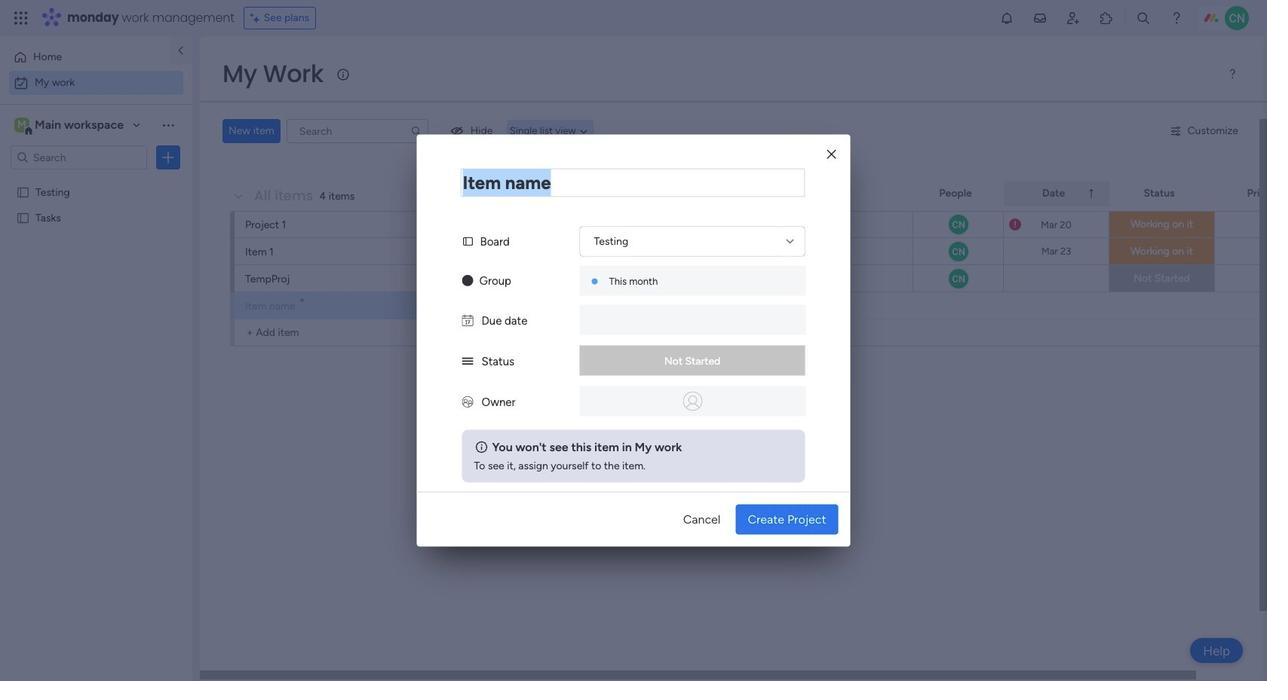 Task type: locate. For each thing, give the bounding box(es) containing it.
list box
[[0, 176, 192, 434]]

dialog
[[417, 135, 850, 547]]

0 horizontal spatial column header
[[755, 181, 913, 207]]

v2 sun image
[[462, 274, 473, 288]]

cool name image
[[1225, 6, 1249, 30]]

0 vertical spatial public board image
[[16, 185, 30, 199]]

1 vertical spatial option
[[9, 71, 183, 95]]

2 public board image from the top
[[16, 210, 30, 225]]

1 horizontal spatial column header
[[1004, 181, 1109, 207]]

None field
[[460, 169, 805, 197]]

column header up the v2 overdue deadline image
[[1004, 181, 1109, 207]]

see plans image
[[250, 10, 264, 26]]

close image
[[827, 149, 836, 160]]

1 vertical spatial public board image
[[16, 210, 30, 225]]

public board image
[[16, 185, 30, 199], [16, 210, 30, 225]]

option
[[9, 45, 161, 69], [9, 71, 183, 95], [0, 178, 192, 181]]

alert
[[462, 430, 805, 483]]

column header down close image
[[755, 181, 913, 207]]

update feed image
[[1032, 11, 1048, 26]]

2 column header from the left
[[1004, 181, 1109, 207]]

v2 multiple person column image
[[462, 396, 473, 409]]

search everything image
[[1136, 11, 1151, 26]]

help image
[[1169, 11, 1184, 26]]

1 column header from the left
[[755, 181, 913, 207]]

None search field
[[286, 119, 428, 143]]

Filter dashboard by text search field
[[286, 119, 428, 143]]

monday marketplace image
[[1099, 11, 1114, 26]]

v2 overdue deadline image
[[1009, 218, 1021, 232]]

column header
[[755, 181, 913, 207], [1004, 181, 1109, 207]]

0 vertical spatial option
[[9, 45, 161, 69]]



Task type: describe. For each thing, give the bounding box(es) containing it.
workspace image
[[14, 117, 29, 133]]

notifications image
[[999, 11, 1014, 26]]

invite members image
[[1066, 11, 1081, 26]]

workspace selection element
[[14, 116, 126, 136]]

search image
[[410, 125, 422, 137]]

dapulse date column image
[[462, 314, 473, 328]]

v2 status image
[[462, 355, 473, 368]]

1 public board image from the top
[[16, 185, 30, 199]]

2 vertical spatial option
[[0, 178, 192, 181]]

select product image
[[14, 11, 29, 26]]

sort image
[[1085, 188, 1097, 200]]

Search in workspace field
[[32, 149, 126, 166]]



Task type: vqa. For each thing, say whether or not it's contained in the screenshot.
V2 Sun image
yes



